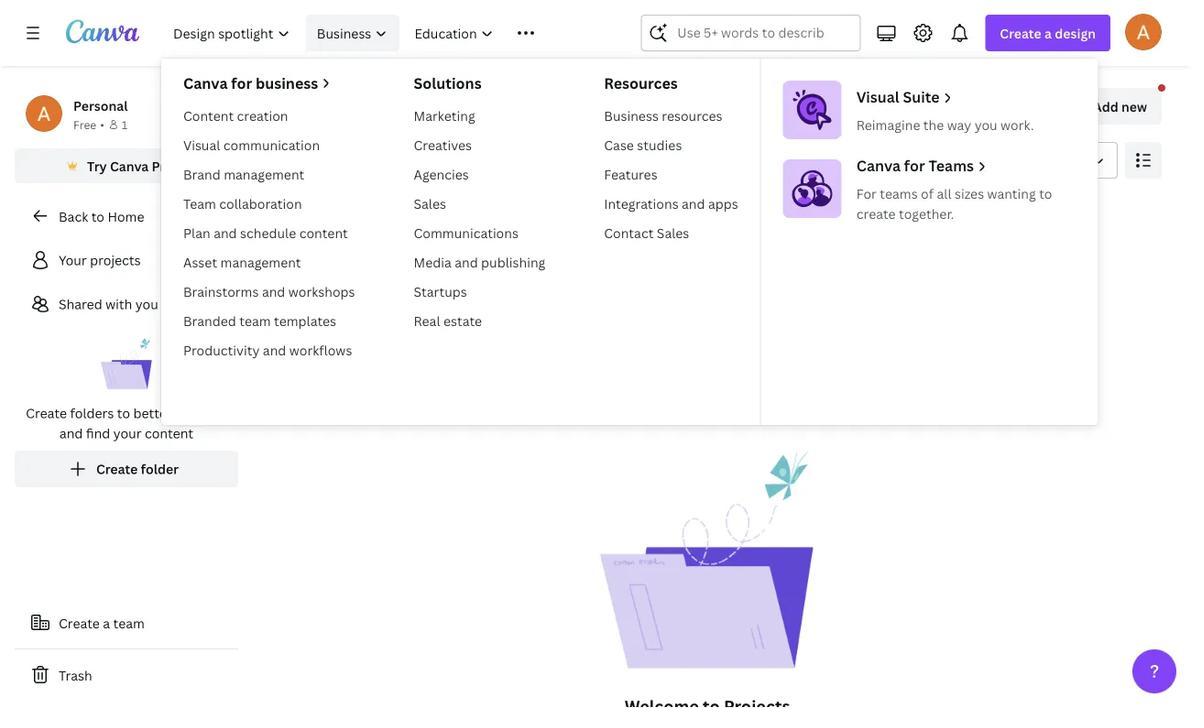 Task type: describe. For each thing, give the bounding box(es) containing it.
creatives
[[414, 136, 472, 154]]

create a team
[[59, 615, 145, 632]]

media and publishing
[[414, 253, 546, 271]]

1
[[122, 117, 128, 132]]

way
[[947, 116, 972, 133]]

teams
[[880, 185, 918, 202]]

folder
[[141, 461, 179, 478]]

content creation
[[183, 107, 288, 124]]

wanting
[[988, 185, 1036, 202]]

contact sales link
[[597, 218, 746, 247]]

templates
[[274, 312, 336, 330]]

reimagine
[[857, 116, 921, 133]]

content inside business menu
[[299, 224, 348, 242]]

create folders to better organize and find your content
[[26, 405, 227, 442]]

find
[[86, 425, 110, 442]]

plan and schedule content link
[[176, 218, 363, 247]]

for for teams
[[905, 156, 925, 176]]

integrations and apps link
[[597, 189, 746, 218]]

canva for business
[[183, 73, 318, 93]]

resources
[[604, 73, 678, 93]]

media
[[414, 253, 452, 271]]

shared with you
[[59, 296, 158, 313]]

a for design
[[1045, 24, 1052, 42]]

creation
[[237, 107, 288, 124]]

new
[[1122, 98, 1148, 115]]

schedule
[[240, 224, 296, 242]]

integrations
[[604, 195, 679, 212]]

communications link
[[407, 218, 553, 247]]

folders
[[70, 405, 114, 422]]

branded
[[183, 312, 236, 330]]

and for apps
[[682, 195, 705, 212]]

add new button
[[1057, 88, 1162, 125]]

design
[[1055, 24, 1096, 42]]

brainstorms and workshops link
[[176, 277, 363, 306]]

management for brand management
[[224, 165, 305, 183]]

business button
[[306, 15, 399, 51]]

create for create a design
[[1000, 24, 1042, 42]]

create for create folder
[[96, 461, 138, 478]]

agencies
[[414, 165, 469, 183]]

add new
[[1093, 98, 1148, 115]]

asset
[[183, 253, 217, 271]]

visual communication
[[183, 136, 320, 154]]

create folder button
[[15, 451, 238, 488]]

apps
[[708, 195, 739, 212]]

the
[[924, 116, 944, 133]]

real
[[414, 312, 440, 330]]

starred
[[323, 276, 369, 294]]

to inside create folders to better organize and find your content
[[117, 405, 130, 422]]

try canva pro
[[87, 157, 173, 175]]

and for workflows
[[263, 341, 286, 359]]

create a design button
[[986, 15, 1111, 51]]

business for business resources
[[604, 107, 659, 124]]

canva for canva for business
[[183, 73, 228, 93]]

create a design
[[1000, 24, 1096, 42]]

canva for canva for teams
[[857, 156, 901, 176]]

plan
[[183, 224, 211, 242]]

home
[[108, 208, 144, 225]]

studies
[[637, 136, 682, 154]]

case studies
[[604, 136, 682, 154]]

branded team templates
[[183, 312, 336, 330]]

to inside for teams of all sizes wanting to create together.
[[1040, 185, 1053, 202]]

productivity and workflows link
[[176, 335, 363, 365]]

brand management
[[183, 165, 305, 183]]

create folder
[[96, 461, 179, 478]]

0 horizontal spatial sales
[[414, 195, 446, 212]]

workshops
[[289, 283, 355, 300]]

back to home link
[[15, 198, 238, 235]]

and for workshops
[[262, 283, 285, 300]]

1 vertical spatial to
[[91, 208, 104, 225]]

content inside create folders to better organize and find your content
[[145, 425, 193, 442]]

add
[[1093, 98, 1119, 115]]

create for create folders to better organize and find your content
[[26, 405, 67, 422]]

visual for visual suite
[[857, 87, 900, 107]]

create for create a team
[[59, 615, 100, 632]]

communication
[[223, 136, 320, 154]]

asset management link
[[176, 247, 363, 277]]

trash
[[59, 667, 92, 684]]

team inside button
[[113, 615, 145, 632]]

plan and schedule content
[[183, 224, 348, 242]]

business for business
[[317, 24, 372, 42]]



Task type: locate. For each thing, give the bounding box(es) containing it.
management up the collaboration
[[224, 165, 305, 183]]

0 vertical spatial visual
[[857, 87, 900, 107]]

a left design
[[1045, 24, 1052, 42]]

content
[[183, 107, 234, 124]]

content right the schedule
[[299, 224, 348, 242]]

business resources
[[604, 107, 723, 124]]

1 vertical spatial for
[[905, 156, 925, 176]]

publishing
[[481, 253, 546, 271]]

free •
[[73, 117, 104, 132]]

business
[[256, 73, 318, 93]]

1 vertical spatial visual
[[183, 136, 220, 154]]

0 horizontal spatial visual
[[183, 136, 220, 154]]

1 vertical spatial you
[[135, 296, 158, 313]]

1 horizontal spatial to
[[117, 405, 130, 422]]

management inside brand management link
[[224, 165, 305, 183]]

for teams of all sizes wanting to create together.
[[857, 185, 1053, 222]]

and down the branded team templates link
[[263, 341, 286, 359]]

contact sales
[[604, 224, 690, 242]]

sales down agencies
[[414, 195, 446, 212]]

back to home
[[59, 208, 144, 225]]

team
[[239, 312, 271, 330], [113, 615, 145, 632]]

projects
[[90, 252, 141, 269]]

0 vertical spatial sales
[[414, 195, 446, 212]]

you inside business menu
[[975, 116, 998, 133]]

0 horizontal spatial you
[[135, 296, 158, 313]]

trash link
[[15, 657, 238, 694]]

starred link
[[253, 252, 469, 318]]

content down better
[[145, 425, 193, 442]]

0 vertical spatial you
[[975, 116, 998, 133]]

a inside dropdown button
[[1045, 24, 1052, 42]]

1 horizontal spatial team
[[239, 312, 271, 330]]

real estate
[[414, 312, 482, 330]]

create a team button
[[15, 605, 238, 642]]

create inside create a team button
[[59, 615, 100, 632]]

your
[[59, 252, 87, 269]]

1 horizontal spatial a
[[1045, 24, 1052, 42]]

visual communication link
[[176, 130, 363, 159]]

and for publishing
[[455, 253, 478, 271]]

0 horizontal spatial a
[[103, 615, 110, 632]]

to down sort by button
[[1040, 185, 1053, 202]]

resources
[[662, 107, 723, 124]]

and inside "productivity and workflows" link
[[263, 341, 286, 359]]

organize
[[175, 405, 227, 422]]

management inside 'asset management' link
[[220, 253, 301, 271]]

0 vertical spatial a
[[1045, 24, 1052, 42]]

1 horizontal spatial business
[[604, 107, 659, 124]]

Sort by button
[[958, 142, 1118, 179]]

create down your
[[96, 461, 138, 478]]

a inside button
[[103, 615, 110, 632]]

teams
[[929, 156, 974, 176]]

with
[[106, 296, 132, 313]]

and inside create folders to better organize and find your content
[[59, 425, 83, 442]]

and right plan
[[214, 224, 237, 242]]

create up trash
[[59, 615, 100, 632]]

startups
[[414, 283, 467, 300]]

startups link
[[407, 277, 553, 306]]

2 horizontal spatial canva
[[857, 156, 901, 176]]

create inside 'create a design' dropdown button
[[1000, 24, 1042, 42]]

0 vertical spatial business
[[317, 24, 372, 42]]

try canva pro button
[[15, 148, 238, 183]]

and
[[682, 195, 705, 212], [214, 224, 237, 242], [455, 253, 478, 271], [262, 283, 285, 300], [263, 341, 286, 359], [59, 425, 83, 442]]

create
[[857, 205, 896, 222]]

your
[[113, 425, 142, 442]]

and for schedule
[[214, 224, 237, 242]]

and left find
[[59, 425, 83, 442]]

top level navigation element
[[161, 15, 1099, 425], [161, 15, 1099, 425]]

team collaboration
[[183, 195, 302, 212]]

media and publishing link
[[407, 247, 553, 277]]

0 horizontal spatial to
[[91, 208, 104, 225]]

business up case studies on the top right of the page
[[604, 107, 659, 124]]

visual up reimagine
[[857, 87, 900, 107]]

canva right try
[[110, 157, 149, 175]]

sales link
[[407, 189, 553, 218]]

1 vertical spatial sales
[[657, 224, 690, 242]]

business inside menu
[[604, 107, 659, 124]]

together.
[[899, 205, 955, 222]]

1 vertical spatial management
[[220, 253, 301, 271]]

management down plan and schedule content
[[220, 253, 301, 271]]

estate
[[444, 312, 482, 330]]

team
[[183, 195, 216, 212]]

visual suite
[[857, 87, 940, 107]]

a for team
[[103, 615, 110, 632]]

1 horizontal spatial for
[[905, 156, 925, 176]]

1 horizontal spatial visual
[[857, 87, 900, 107]]

communications
[[414, 224, 519, 242]]

collaboration
[[219, 195, 302, 212]]

brainstorms and workshops
[[183, 283, 355, 300]]

0 vertical spatial content
[[299, 224, 348, 242]]

canva up for
[[857, 156, 901, 176]]

Search search field
[[678, 16, 824, 50]]

create left folders
[[26, 405, 67, 422]]

and down communications at left top
[[455, 253, 478, 271]]

0 vertical spatial for
[[231, 73, 252, 93]]

team up productivity and workflows at the left of page
[[239, 312, 271, 330]]

create inside create folders to better organize and find your content
[[26, 405, 67, 422]]

pro
[[152, 157, 173, 175]]

2 vertical spatial to
[[117, 405, 130, 422]]

visual
[[857, 87, 900, 107], [183, 136, 220, 154]]

you
[[975, 116, 998, 133], [135, 296, 158, 313]]

and left apps
[[682, 195, 705, 212]]

features
[[604, 165, 658, 183]]

case studies link
[[597, 130, 746, 159]]

None search field
[[641, 15, 861, 51]]

2 horizontal spatial to
[[1040, 185, 1053, 202]]

create left design
[[1000, 24, 1042, 42]]

1 horizontal spatial you
[[975, 116, 998, 133]]

brainstorms
[[183, 283, 259, 300]]

1 vertical spatial content
[[145, 425, 193, 442]]

1 vertical spatial business
[[604, 107, 659, 124]]

to right back
[[91, 208, 104, 225]]

for for business
[[231, 73, 252, 93]]

management for asset management
[[220, 253, 301, 271]]

•
[[100, 117, 104, 132]]

list
[[15, 242, 238, 488]]

create inside create folder "button"
[[96, 461, 138, 478]]

1 horizontal spatial sales
[[657, 224, 690, 242]]

apple lee image
[[1126, 14, 1162, 50]]

0 horizontal spatial for
[[231, 73, 252, 93]]

personal
[[73, 97, 128, 114]]

and inside the integrations and apps link
[[682, 195, 705, 212]]

0 vertical spatial to
[[1040, 185, 1053, 202]]

suite
[[903, 87, 940, 107]]

for up of on the right top of page
[[905, 156, 925, 176]]

productivity
[[183, 341, 260, 359]]

1 vertical spatial team
[[113, 615, 145, 632]]

0 horizontal spatial canva
[[110, 157, 149, 175]]

asset management
[[183, 253, 301, 271]]

you right with
[[135, 296, 158, 313]]

business resources link
[[597, 101, 746, 130]]

for up content creation on the top of page
[[231, 73, 252, 93]]

0 horizontal spatial content
[[145, 425, 193, 442]]

better
[[133, 405, 172, 422]]

free
[[73, 117, 96, 132]]

reimagine the way you work.
[[857, 116, 1034, 133]]

0 vertical spatial team
[[239, 312, 271, 330]]

team up trash link
[[113, 615, 145, 632]]

canva inside canva for business link
[[183, 73, 228, 93]]

shared
[[59, 296, 102, 313]]

real estate link
[[407, 306, 553, 335]]

0 horizontal spatial business
[[317, 24, 372, 42]]

team collaboration link
[[176, 189, 363, 218]]

business menu
[[161, 59, 1099, 425]]

canva for teams
[[857, 156, 974, 176]]

you right way
[[975, 116, 998, 133]]

your projects link
[[15, 242, 238, 279]]

1 horizontal spatial content
[[299, 224, 348, 242]]

back
[[59, 208, 88, 225]]

and inside the brainstorms and workshops link
[[262, 283, 285, 300]]

business up 'business'
[[317, 24, 372, 42]]

solutions
[[414, 73, 482, 93]]

1 vertical spatial a
[[103, 615, 110, 632]]

a up trash link
[[103, 615, 110, 632]]

visual for visual communication
[[183, 136, 220, 154]]

try
[[87, 157, 107, 175]]

sales down integrations and apps
[[657, 224, 690, 242]]

0 horizontal spatial team
[[113, 615, 145, 632]]

and inside media and publishing "link"
[[455, 253, 478, 271]]

team inside business menu
[[239, 312, 271, 330]]

to up your
[[117, 405, 130, 422]]

marketing link
[[407, 101, 553, 130]]

integrations and apps
[[604, 195, 739, 212]]

visual up brand
[[183, 136, 220, 154]]

your projects
[[59, 252, 141, 269]]

workflows
[[289, 341, 352, 359]]

projects
[[253, 87, 375, 127]]

0 vertical spatial management
[[224, 165, 305, 183]]

and inside the plan and schedule content link
[[214, 224, 237, 242]]

sizes
[[955, 185, 985, 202]]

business inside popup button
[[317, 24, 372, 42]]

case
[[604, 136, 634, 154]]

marketing
[[414, 107, 475, 124]]

canva for business link
[[183, 73, 355, 93]]

canva inside try canva pro button
[[110, 157, 149, 175]]

productivity and workflows
[[183, 341, 352, 359]]

features link
[[597, 159, 746, 189]]

and up the branded team templates link
[[262, 283, 285, 300]]

canva up content
[[183, 73, 228, 93]]

for
[[231, 73, 252, 93], [905, 156, 925, 176]]

list containing your projects
[[15, 242, 238, 488]]

1 horizontal spatial canva
[[183, 73, 228, 93]]



Task type: vqa. For each thing, say whether or not it's contained in the screenshot.
in
no



